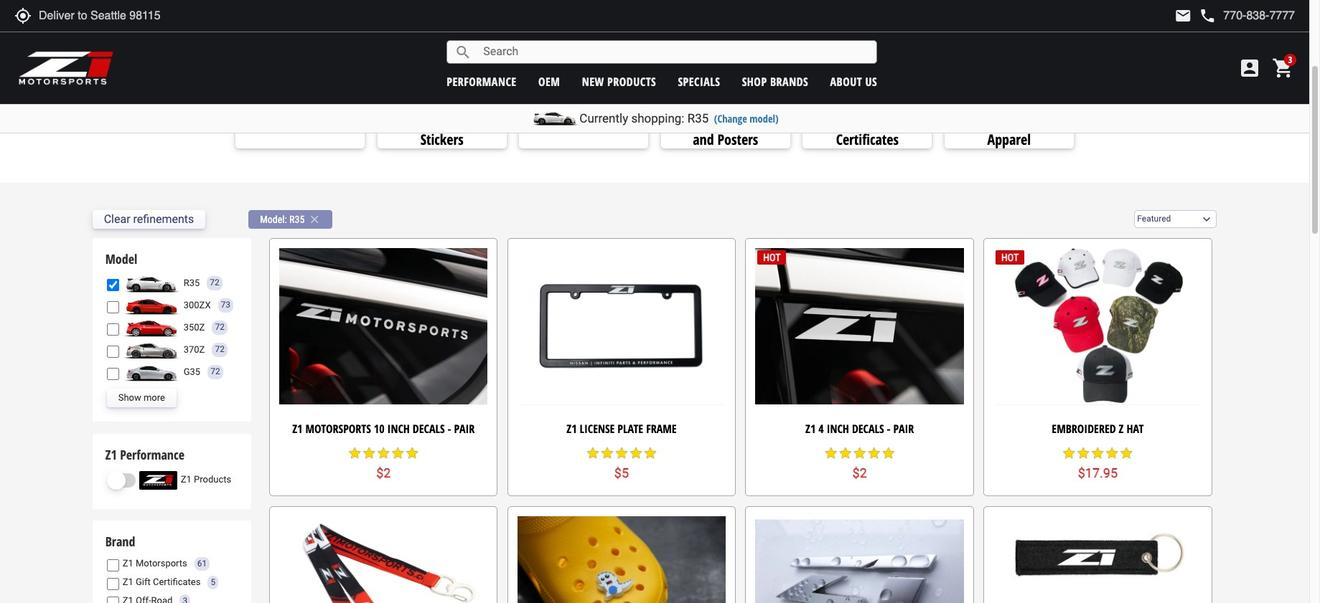 Task type: vqa. For each thing, say whether or not it's contained in the screenshot.
the Splined
no



Task type: locate. For each thing, give the bounding box(es) containing it.
3 star from the left
[[376, 446, 391, 461]]

z1 for z1 license plate frame
[[567, 421, 577, 437]]

r35 left close at top left
[[289, 214, 305, 225]]

inch right 10
[[387, 421, 410, 437]]

z1 products
[[181, 475, 231, 485]]

r35 up 300zx
[[184, 278, 200, 288]]

infiniti g35 coupe sedan v35 v36 skyline 2003 2004 2005 2006 2007 2008 3.5l vq35de revup rev up vq35hr z1 motorsports image
[[123, 363, 180, 382]]

1 star from the left
[[348, 446, 362, 461]]

$2 for inch
[[376, 466, 391, 481]]

phone link
[[1199, 7, 1295, 24]]

1 inch from the left
[[387, 421, 410, 437]]

motorsports
[[305, 421, 371, 437], [136, 559, 187, 570]]

13 star from the left
[[852, 446, 867, 461]]

decals right 10
[[413, 421, 445, 437]]

&
[[486, 114, 495, 133]]

apparel inside the "gtr (r35) nissan apparel"
[[987, 130, 1031, 149]]

g35
[[184, 367, 200, 377]]

z1 for z1 motorsports 10 inch decals - pair
[[292, 421, 303, 437]]

star star star star star $2
[[348, 446, 419, 481], [824, 446, 896, 481]]

refinements
[[133, 213, 194, 226]]

1 horizontal spatial pair
[[893, 421, 914, 437]]

2 star star star star star $2 from the left
[[824, 446, 896, 481]]

z1
[[292, 421, 303, 437], [567, 421, 577, 437], [805, 421, 816, 437], [105, 446, 117, 464], [181, 475, 192, 485], [123, 559, 133, 570], [123, 577, 133, 588]]

2 horizontal spatial r35
[[687, 111, 709, 126]]

1 horizontal spatial motorsports
[[305, 421, 371, 437]]

gtr (r35) nissan apparel
[[961, 114, 1057, 149]]

decals right 4
[[852, 421, 884, 437]]

gift
[[886, 114, 906, 133], [136, 577, 151, 588]]

4 (r35) from the left
[[694, 114, 724, 133]]

0 horizontal spatial -
[[448, 421, 451, 437]]

1 gtr from the left
[[249, 114, 271, 133]]

embroidered
[[1052, 421, 1116, 437]]

motorsports left 10
[[305, 421, 371, 437]]

6 gtr from the left
[[961, 114, 983, 133]]

9 star from the left
[[629, 446, 643, 461]]

0 vertical spatial motorsports
[[305, 421, 371, 437]]

star star star star star $2 for decals
[[824, 446, 896, 481]]

0 horizontal spatial inch
[[387, 421, 410, 437]]

gtr (r35) decals & stickers
[[389, 114, 495, 149]]

nissan r35 gtr gt-r awd twin turbo 2009 2010 2011 2012 2013 2014 2015 2016 2017 2018 2019 2020 vr38dett z1 motorsports image
[[123, 274, 180, 293]]

(r35) inside gtr (r35) calendars and posters
[[694, 114, 724, 133]]

gtr for gtr (r35) gift certificates
[[828, 114, 849, 133]]

inch right 4
[[827, 421, 849, 437]]

0 vertical spatial gift
[[886, 114, 906, 133]]

accessories
[[581, 114, 644, 133]]

star star star star star $2 for inch
[[348, 446, 419, 481]]

z1 performance
[[105, 446, 184, 464]]

certificates
[[836, 130, 899, 149], [153, 577, 201, 588]]

0 vertical spatial r35
[[687, 111, 709, 126]]

star star star star star $2 down the z1 motorsports 10 inch decals - pair
[[348, 446, 419, 481]]

1 $2 from the left
[[376, 466, 391, 481]]

(r35) for decals
[[414, 114, 444, 133]]

5 (r35) from the left
[[853, 114, 883, 133]]

0 horizontal spatial r35
[[184, 278, 200, 288]]

gift inside gtr (r35) gift certificates
[[886, 114, 906, 133]]

gtr (r35) accessories link
[[519, 114, 648, 135]]

1 horizontal spatial certificates
[[836, 130, 899, 149]]

3 gtr from the left
[[523, 114, 544, 133]]

1 horizontal spatial apparel
[[987, 130, 1031, 149]]

(r35) inside the "gtr (r35) nissan apparel"
[[986, 114, 1016, 133]]

0 horizontal spatial gift
[[136, 577, 151, 588]]

gtr for gtr (r35) accessories
[[523, 114, 544, 133]]

370z
[[184, 344, 205, 355]]

model: r35 close
[[260, 213, 321, 226]]

6 (r35) from the left
[[986, 114, 1016, 133]]

and
[[693, 130, 714, 149]]

2 gtr from the left
[[389, 114, 410, 133]]

None checkbox
[[107, 279, 119, 291], [107, 323, 119, 336], [107, 346, 119, 358], [107, 368, 119, 380], [107, 560, 119, 572], [107, 579, 119, 591], [107, 597, 119, 604], [107, 279, 119, 291], [107, 323, 119, 336], [107, 346, 119, 358], [107, 368, 119, 380], [107, 560, 119, 572], [107, 579, 119, 591], [107, 597, 119, 604]]

1 horizontal spatial gift
[[886, 114, 906, 133]]

oem
[[538, 74, 560, 89]]

1 vertical spatial certificates
[[153, 577, 201, 588]]

1 (r35) from the left
[[274, 114, 304, 133]]

gtr inside gtr (r35) decals & stickers
[[389, 114, 410, 133]]

(r35)
[[274, 114, 304, 133], [414, 114, 444, 133], [548, 114, 578, 133], [694, 114, 724, 133], [853, 114, 883, 133], [986, 114, 1016, 133]]

pair
[[454, 421, 475, 437], [893, 421, 914, 437]]

nissan
[[1020, 114, 1057, 133]]

gtr for gtr (r35) nissan apparel
[[961, 114, 983, 133]]

-
[[448, 421, 451, 437], [887, 421, 891, 437]]

gtr (r35) apparel
[[249, 114, 351, 133]]

(r35) inside gtr (r35) decals & stickers
[[414, 114, 444, 133]]

16 star from the left
[[1062, 446, 1076, 461]]

3 (r35) from the left
[[548, 114, 578, 133]]

18 star from the left
[[1091, 446, 1105, 461]]

gtr (r35) gift certificates
[[828, 114, 906, 149]]

specials link
[[678, 74, 720, 89]]

72 for 370z
[[215, 345, 225, 355]]

11 star from the left
[[824, 446, 838, 461]]

frame
[[646, 421, 677, 437]]

gtr
[[249, 114, 271, 133], [389, 114, 410, 133], [523, 114, 544, 133], [669, 114, 690, 133], [828, 114, 849, 133], [961, 114, 983, 133]]

0 horizontal spatial certificates
[[153, 577, 201, 588]]

7 star from the left
[[600, 446, 614, 461]]

1 star star star star star $2 from the left
[[348, 446, 419, 481]]

5 gtr from the left
[[828, 114, 849, 133]]

(r35) for accessories
[[548, 114, 578, 133]]

72
[[210, 278, 219, 288], [215, 323, 225, 333], [215, 345, 225, 355], [210, 367, 220, 377]]

gtr (r35) gift certificates link
[[803, 114, 932, 149]]

mail phone
[[1175, 7, 1216, 24]]

gtr inside the "gtr (r35) nissan apparel"
[[961, 114, 983, 133]]

- right 10
[[448, 421, 451, 437]]

certificates down us
[[836, 130, 899, 149]]

decals
[[447, 114, 483, 133], [413, 421, 445, 437], [852, 421, 884, 437]]

1 vertical spatial r35
[[289, 214, 305, 225]]

1 vertical spatial motorsports
[[136, 559, 187, 570]]

star star star star star $2 down the z1 4 inch decals - pair
[[824, 446, 896, 481]]

0 horizontal spatial $2
[[376, 466, 391, 481]]

shop brands link
[[742, 74, 808, 89]]

decals left &
[[447, 114, 483, 133]]

2 star from the left
[[362, 446, 376, 461]]

(r35) inside gtr (r35) gift certificates
[[853, 114, 883, 133]]

6 star from the left
[[586, 446, 600, 461]]

2 pair from the left
[[893, 421, 914, 437]]

None checkbox
[[107, 301, 119, 313]]

2 - from the left
[[887, 421, 891, 437]]

72 right 'g35' at bottom
[[210, 367, 220, 377]]

0 horizontal spatial motorsports
[[136, 559, 187, 570]]

gtr inside gtr (r35) gift certificates
[[828, 114, 849, 133]]

hat
[[1127, 421, 1144, 437]]

72 up 300zx
[[210, 278, 219, 288]]

2 (r35) from the left
[[414, 114, 444, 133]]

gtr (r35) apparel link
[[236, 114, 365, 135]]

4 star from the left
[[391, 446, 405, 461]]

1 horizontal spatial $2
[[852, 466, 867, 481]]

new products
[[582, 74, 656, 89]]

us
[[865, 74, 877, 89]]

decals inside gtr (r35) decals & stickers
[[447, 114, 483, 133]]

- right 4
[[887, 421, 891, 437]]

4
[[818, 421, 824, 437]]

apparel
[[307, 114, 351, 133], [987, 130, 1031, 149]]

0 vertical spatial certificates
[[836, 130, 899, 149]]

1 horizontal spatial inch
[[827, 421, 849, 437]]

350z
[[184, 322, 205, 333]]

star
[[348, 446, 362, 461], [362, 446, 376, 461], [376, 446, 391, 461], [391, 446, 405, 461], [405, 446, 419, 461], [586, 446, 600, 461], [600, 446, 614, 461], [614, 446, 629, 461], [629, 446, 643, 461], [643, 446, 657, 461], [824, 446, 838, 461], [838, 446, 852, 461], [852, 446, 867, 461], [867, 446, 881, 461], [881, 446, 896, 461], [1062, 446, 1076, 461], [1076, 446, 1091, 461], [1091, 446, 1105, 461], [1105, 446, 1119, 461], [1119, 446, 1134, 461]]

gtr inside gtr (r35) calendars and posters
[[669, 114, 690, 133]]

z
[[1119, 421, 1124, 437]]

show more button
[[107, 389, 177, 408]]

61
[[197, 559, 207, 569]]

2 $2 from the left
[[852, 466, 867, 481]]

oem link
[[538, 74, 560, 89]]

new
[[582, 74, 604, 89]]

r35 up and on the top
[[687, 111, 709, 126]]

1 horizontal spatial r35
[[289, 214, 305, 225]]

4 gtr from the left
[[669, 114, 690, 133]]

5 star from the left
[[405, 446, 419, 461]]

currently shopping: r35 (change model)
[[579, 111, 779, 126]]

0 horizontal spatial apparel
[[307, 114, 351, 133]]

1 horizontal spatial star star star star star $2
[[824, 446, 896, 481]]

nissan 300zx z32 1990 1991 1992 1993 1994 1995 1996 vg30dett vg30de twin turbo non turbo z1 motorsports image
[[123, 296, 180, 315]]

z1 gift certificates
[[123, 577, 201, 588]]

1 horizontal spatial decals
[[447, 114, 483, 133]]

72 down 73 in the left of the page
[[215, 323, 225, 333]]

1 horizontal spatial -
[[887, 421, 891, 437]]

motorsports up z1 gift certificates
[[136, 559, 187, 570]]

72 right the 370z
[[215, 345, 225, 355]]

show
[[118, 392, 141, 403]]

2 inch from the left
[[827, 421, 849, 437]]

0 horizontal spatial star star star star star $2
[[348, 446, 419, 481]]

0 horizontal spatial pair
[[454, 421, 475, 437]]

$2 down the z1 4 inch decals - pair
[[852, 466, 867, 481]]

certificates down z1 motorsports
[[153, 577, 201, 588]]

0 horizontal spatial decals
[[413, 421, 445, 437]]

about us link
[[830, 74, 877, 89]]

$2 down the z1 motorsports 10 inch decals - pair
[[376, 466, 391, 481]]



Task type: describe. For each thing, give the bounding box(es) containing it.
new products link
[[582, 74, 656, 89]]

about
[[830, 74, 862, 89]]

mail
[[1175, 7, 1192, 24]]

z1 license plate frame
[[567, 421, 677, 437]]

mail link
[[1175, 7, 1192, 24]]

star star star star star $17.95
[[1062, 446, 1134, 481]]

nissan 370z z34 2009 2010 2011 2012 2013 2014 2015 2016 2017 2018 2019 3.7l vq37vhr vhr nismo z1 motorsports image
[[123, 341, 180, 360]]

stickers
[[420, 130, 463, 149]]

z1 motorsports 10 inch decals - pair
[[292, 421, 475, 437]]

(r35) for gift
[[853, 114, 883, 133]]

clear
[[104, 213, 130, 226]]

shop brands
[[742, 74, 808, 89]]

gtr (r35) accessories
[[523, 114, 644, 133]]

z1 for z1 gift certificates
[[123, 577, 133, 588]]

phone
[[1199, 7, 1216, 24]]

search
[[455, 43, 472, 61]]

brand
[[105, 534, 135, 551]]

performance
[[120, 446, 184, 464]]

8 star from the left
[[614, 446, 629, 461]]

motorsports for z1 motorsports
[[136, 559, 187, 570]]

products
[[607, 74, 656, 89]]

more
[[144, 392, 165, 403]]

performance
[[447, 74, 517, 89]]

account_box link
[[1235, 57, 1265, 80]]

my_location
[[14, 7, 32, 24]]

2 vertical spatial r35
[[184, 278, 200, 288]]

1 vertical spatial gift
[[136, 577, 151, 588]]

72 for g35
[[210, 367, 220, 377]]

1 pair from the left
[[454, 421, 475, 437]]

account_box
[[1238, 57, 1261, 80]]

2 horizontal spatial decals
[[852, 421, 884, 437]]

gtr (r35) calendars and posters
[[669, 114, 782, 149]]

model:
[[260, 214, 287, 225]]

(change
[[714, 112, 747, 126]]

19 star from the left
[[1105, 446, 1119, 461]]

nissan 350z z33 2003 2004 2005 2006 2007 2008 2009 vq35de 3.5l revup rev up vq35hr nismo z1 motorsports image
[[123, 319, 180, 337]]

motorsports for z1 motorsports 10 inch decals - pair
[[305, 421, 371, 437]]

1 - from the left
[[448, 421, 451, 437]]

performance link
[[447, 74, 517, 89]]

embroidered z hat
[[1052, 421, 1144, 437]]

$17.95
[[1078, 466, 1118, 481]]

5
[[211, 578, 215, 588]]

z1 motorsports
[[123, 559, 187, 570]]

close
[[308, 213, 321, 226]]

calendars
[[727, 114, 782, 133]]

gtr for gtr (r35) decals & stickers
[[389, 114, 410, 133]]

z1 for z1 4 inch decals - pair
[[805, 421, 816, 437]]

gtr (r35) calendars and posters link
[[661, 114, 790, 149]]

(r35) for apparel
[[274, 114, 304, 133]]

z1 for z1 motorsports
[[123, 559, 133, 570]]

certificates inside gtr (r35) gift certificates
[[836, 130, 899, 149]]

$5
[[614, 466, 629, 481]]

10
[[374, 421, 384, 437]]

(r35) for calendars
[[694, 114, 724, 133]]

clear refinements button
[[92, 210, 205, 229]]

17 star from the left
[[1076, 446, 1091, 461]]

license
[[580, 421, 615, 437]]

(change model) link
[[714, 112, 779, 126]]

73
[[221, 300, 230, 310]]

currently
[[579, 111, 628, 126]]

10 star from the left
[[643, 446, 657, 461]]

z1 motorsports logo image
[[18, 50, 114, 86]]

r35 inside model: r35 close
[[289, 214, 305, 225]]

72 for 350z
[[215, 323, 225, 333]]

12 star from the left
[[838, 446, 852, 461]]

72 for r35
[[210, 278, 219, 288]]

products
[[194, 475, 231, 485]]

posters
[[717, 130, 758, 149]]

gtr for gtr (r35) calendars and posters
[[669, 114, 690, 133]]

gtr for gtr (r35) apparel
[[249, 114, 271, 133]]

z1 4 inch decals - pair
[[805, 421, 914, 437]]

specials
[[678, 74, 720, 89]]

z1 for z1 products
[[181, 475, 192, 485]]

plate
[[618, 421, 643, 437]]

$2 for decals
[[852, 466, 867, 481]]

300zx
[[184, 300, 211, 311]]

gtr (r35) decals & stickers link
[[377, 114, 506, 149]]

15 star from the left
[[881, 446, 896, 461]]

about us
[[830, 74, 877, 89]]

gtr (r35) nissan apparel link
[[945, 114, 1074, 149]]

shopping:
[[631, 111, 684, 126]]

model)
[[750, 112, 779, 126]]

model
[[105, 251, 137, 268]]

star star star star star $5
[[586, 446, 657, 481]]

14 star from the left
[[867, 446, 881, 461]]

20 star from the left
[[1119, 446, 1134, 461]]

z1 for z1 performance
[[105, 446, 117, 464]]

(r35) for nissan
[[986, 114, 1016, 133]]

shopping_cart
[[1272, 57, 1295, 80]]

brands
[[770, 74, 808, 89]]

Search search field
[[472, 41, 877, 63]]

shop
[[742, 74, 767, 89]]

clear refinements
[[104, 213, 194, 226]]

shopping_cart link
[[1268, 57, 1295, 80]]

show more
[[118, 392, 165, 403]]



